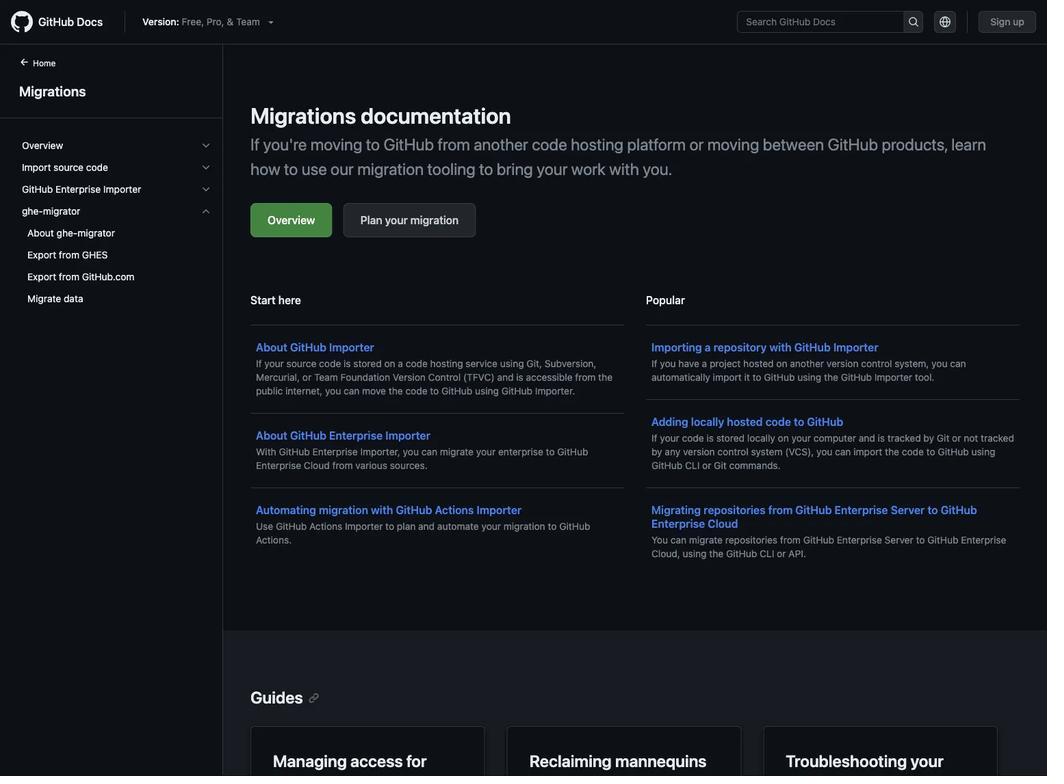 Task type: locate. For each thing, give the bounding box(es) containing it.
1 vertical spatial and
[[859, 433, 875, 444]]

0 horizontal spatial control
[[718, 447, 749, 458]]

ghe- up export from ghes at left top
[[57, 228, 78, 239]]

1 horizontal spatial ghe-
[[57, 228, 78, 239]]

about up the mercurial,
[[256, 341, 287, 354]]

stored up 'foundation'
[[353, 358, 382, 370]]

1 horizontal spatial cloud
[[708, 518, 738, 531]]

if up the mercurial,
[[256, 358, 262, 370]]

you down computer
[[817, 447, 833, 458]]

source inside about github importer if your source code is stored on a code hosting service using git, subversion, mercurial, or team foundation version control (tfvc) and is accessible from the public internet, you can move the code to github using github importer.
[[287, 358, 317, 370]]

on up version
[[384, 358, 395, 370]]

any
[[665, 447, 681, 458]]

1 vertical spatial another
[[790, 358, 824, 370]]

0 vertical spatial with
[[610, 160, 639, 179]]

can down computer
[[835, 447, 851, 458]]

0 vertical spatial about
[[27, 228, 54, 239]]

github enterprise importer
[[22, 184, 141, 195]]

migrate
[[27, 293, 61, 305]]

about up with
[[256, 430, 287, 443]]

control
[[861, 358, 892, 370], [718, 447, 749, 458]]

0 horizontal spatial version
[[683, 447, 715, 458]]

moving
[[311, 135, 362, 154], [708, 135, 759, 154]]

using down not
[[972, 447, 996, 458]]

source up the mercurial,
[[287, 358, 317, 370]]

1 horizontal spatial another
[[790, 358, 824, 370]]

migrations inside migrations documentation if you're moving to github from another code hosting platform or moving between github products, learn how to use our migration tooling to bring your work with you.
[[251, 103, 356, 129]]

using down (tfvc)
[[475, 386, 499, 397]]

and inside adding locally hosted code to github if your code is stored locally on your computer and is tracked by git or not tracked by any version control system (vcs), you can import the code to github using github cli or git commands.
[[859, 433, 875, 444]]

sign up
[[991, 16, 1025, 27]]

1 vertical spatial hosting
[[430, 358, 463, 370]]

1 vertical spatial migrate
[[689, 535, 723, 546]]

migrations for migrations
[[19, 83, 86, 99]]

and
[[497, 372, 514, 383], [859, 433, 875, 444], [418, 521, 435, 533]]

your inside 'about github enterprise importer with github enterprise importer, you can migrate your enterprise to github enterprise cloud from various sources.'
[[476, 447, 496, 458]]

1 vertical spatial by
[[652, 447, 662, 458]]

or left commands.
[[702, 460, 712, 472]]

migrations up you're
[[251, 103, 356, 129]]

1 vertical spatial server
[[885, 535, 914, 546]]

1 vertical spatial hosted
[[727, 416, 763, 429]]

if up how
[[251, 135, 260, 154]]

on
[[384, 358, 395, 370], [777, 358, 788, 370], [778, 433, 789, 444]]

another inside "importing a repository with github importer if you have a project hosted on another version control system, you can automatically import it to github using the github importer tool."
[[790, 358, 824, 370]]

control up commands.
[[718, 447, 749, 458]]

your
[[537, 160, 568, 179], [385, 214, 408, 227], [264, 358, 284, 370], [660, 433, 680, 444], [792, 433, 811, 444], [476, 447, 496, 458], [482, 521, 501, 533], [911, 752, 944, 772]]

by left not
[[924, 433, 935, 444]]

0 horizontal spatial git
[[714, 460, 727, 472]]

1 vertical spatial import
[[854, 447, 883, 458]]

0 horizontal spatial migrations
[[19, 83, 86, 99]]

import down 'project'
[[713, 372, 742, 383]]

hosted up it
[[744, 358, 774, 370]]

hosted up system
[[727, 416, 763, 429]]

or up internet,
[[302, 372, 312, 383]]

import source code button
[[16, 157, 217, 179]]

about inside about github importer if your source code is stored on a code hosting service using git, subversion, mercurial, or team foundation version control (tfvc) and is accessible from the public internet, you can move the code to github using github importer.
[[256, 341, 287, 354]]

locally up system
[[747, 433, 776, 444]]

or right platform
[[690, 135, 704, 154]]

0 horizontal spatial overview
[[22, 140, 63, 151]]

public
[[256, 386, 283, 397]]

using right cloud,
[[683, 549, 707, 560]]

1 vertical spatial migrator
[[78, 228, 115, 239]]

hosting inside migrations documentation if you're moving to github from another code hosting platform or moving between github products, learn how to use our migration tooling to bring your work with you.
[[571, 135, 624, 154]]

1 horizontal spatial hosting
[[571, 135, 624, 154]]

1 ghe-migrator element from the top
[[11, 201, 222, 310]]

1 vertical spatial locally
[[747, 433, 776, 444]]

migration down tooling
[[411, 214, 459, 227]]

migrate data link
[[16, 288, 217, 310]]

0 vertical spatial ghe-
[[22, 206, 43, 217]]

0 horizontal spatial another
[[474, 135, 528, 154]]

with inside automating migration with github actions importer use github actions importer to plan and automate your migration to github actions.
[[371, 504, 393, 517]]

migrate down migrating
[[689, 535, 723, 546]]

can right system,
[[950, 358, 966, 370]]

version
[[393, 372, 426, 383]]

plan
[[397, 521, 416, 533]]

you up sources.
[[403, 447, 419, 458]]

system,
[[895, 358, 929, 370]]

sc 9kayk9 0 image inside the github enterprise importer dropdown button
[[201, 184, 212, 195]]

0 vertical spatial hosted
[[744, 358, 774, 370]]

1 vertical spatial team
[[314, 372, 338, 383]]

cli up migrating
[[685, 460, 700, 472]]

0 horizontal spatial cloud
[[304, 460, 330, 472]]

with
[[610, 160, 639, 179], [770, 341, 792, 354], [371, 504, 393, 517]]

about for importer
[[256, 341, 287, 354]]

0 horizontal spatial tracked
[[888, 433, 921, 444]]

2 vertical spatial sc 9kayk9 0 image
[[201, 184, 212, 195]]

or
[[690, 135, 704, 154], [302, 372, 312, 383], [952, 433, 961, 444], [702, 460, 712, 472], [777, 549, 786, 560]]

0 vertical spatial migrate
[[440, 447, 474, 458]]

and right (tfvc)
[[497, 372, 514, 383]]

can inside "importing a repository with github importer if you have a project hosted on another version control system, you can automatically import it to github using the github importer tool."
[[950, 358, 966, 370]]

0 vertical spatial import
[[713, 372, 742, 383]]

(tfvc)
[[463, 372, 495, 383]]

locally
[[691, 416, 724, 429], [747, 433, 776, 444]]

between
[[763, 135, 824, 154]]

1 horizontal spatial migrate
[[689, 535, 723, 546]]

on up (vcs),
[[778, 433, 789, 444]]

actions up the automate
[[435, 504, 474, 517]]

2 vertical spatial about
[[256, 430, 287, 443]]

you.
[[643, 160, 672, 179]]

github inside github docs link
[[38, 15, 74, 28]]

or left not
[[952, 433, 961, 444]]

and right computer
[[859, 433, 875, 444]]

with right repository
[[770, 341, 792, 354]]

various
[[356, 460, 387, 472]]

documentation
[[361, 103, 511, 129]]

1 horizontal spatial team
[[314, 372, 338, 383]]

0 vertical spatial overview
[[22, 140, 63, 151]]

access
[[351, 752, 403, 772]]

1 horizontal spatial stored
[[717, 433, 745, 444]]

0 horizontal spatial with
[[371, 504, 393, 517]]

0 vertical spatial export
[[27, 250, 56, 261]]

hosting up control at the top of the page
[[430, 358, 463, 370]]

2 ghe-migrator element from the top
[[11, 222, 222, 310]]

migrations link
[[16, 81, 206, 101]]

cloud
[[304, 460, 330, 472], [708, 518, 738, 531]]

with left you.
[[610, 160, 639, 179]]

git left commands.
[[714, 460, 727, 472]]

stored up commands.
[[717, 433, 745, 444]]

on for importing a repository with github importer
[[777, 358, 788, 370]]

1 horizontal spatial control
[[861, 358, 892, 370]]

a up version
[[398, 358, 403, 370]]

1 vertical spatial version
[[683, 447, 715, 458]]

2 vertical spatial and
[[418, 521, 435, 533]]

0 vertical spatial migrator
[[43, 206, 80, 217]]

for
[[406, 752, 427, 772]]

troubleshooting
[[786, 752, 907, 772]]

can inside 'about github enterprise importer with github enterprise importer, you can migrate your enterprise to github enterprise cloud from various sources.'
[[422, 447, 437, 458]]

can down 'foundation'
[[344, 386, 360, 397]]

control
[[428, 372, 461, 383]]

sc 9kayk9 0 image inside import source code dropdown button
[[201, 162, 212, 173]]

ghe-migrator element containing about ghe-migrator
[[11, 222, 222, 310]]

popular
[[646, 294, 685, 307]]

select language: current language is english image
[[940, 16, 951, 27]]

export for export from ghes
[[27, 250, 56, 261]]

you down the importing
[[660, 358, 676, 370]]

actions
[[435, 504, 474, 517], [309, 521, 342, 533]]

1 vertical spatial cloud
[[708, 518, 738, 531]]

export down about ghe-migrator
[[27, 250, 56, 261]]

can inside the migrating repositories from github enterprise server to github enterprise cloud you can migrate repositories from github enterprise server to github enterprise cloud, using the github cli or api.
[[671, 535, 687, 546]]

code inside dropdown button
[[86, 162, 108, 173]]

the inside "importing a repository with github importer if you have a project hosted on another version control system, you can automatically import it to github using the github importer tool."
[[824, 372, 839, 383]]

code inside migrations documentation if you're moving to github from another code hosting platform or moving between github products, learn how to use our migration tooling to bring your work with you.
[[532, 135, 567, 154]]

api.
[[789, 549, 806, 560]]

0 vertical spatial git
[[937, 433, 950, 444]]

from inside 'about github enterprise importer with github enterprise importer, you can migrate your enterprise to github enterprise cloud from various sources.'
[[332, 460, 353, 472]]

1 export from the top
[[27, 250, 56, 261]]

None search field
[[737, 11, 924, 33]]

a
[[705, 341, 711, 354], [398, 358, 403, 370], [702, 358, 707, 370]]

0 horizontal spatial hosting
[[430, 358, 463, 370]]

1 horizontal spatial version
[[827, 358, 859, 370]]

platform
[[627, 135, 686, 154]]

importer.
[[535, 386, 575, 397]]

0 vertical spatial sc 9kayk9 0 image
[[201, 140, 212, 151]]

1 vertical spatial migrations
[[251, 103, 356, 129]]

1 horizontal spatial source
[[287, 358, 317, 370]]

0 horizontal spatial import
[[713, 372, 742, 383]]

0 vertical spatial cloud
[[304, 460, 330, 472]]

migrator
[[43, 206, 80, 217], [78, 228, 115, 239]]

1 vertical spatial with
[[770, 341, 792, 354]]

1 vertical spatial control
[[718, 447, 749, 458]]

a inside about github importer if your source code is stored on a code hosting service using git, subversion, mercurial, or team foundation version control (tfvc) and is accessible from the public internet, you can move the code to github using github importer.
[[398, 358, 403, 370]]

from
[[438, 135, 470, 154], [59, 250, 79, 261], [59, 271, 79, 283], [575, 372, 596, 383], [332, 460, 353, 472], [769, 504, 793, 517], [780, 535, 801, 546]]

overview inside dropdown button
[[22, 140, 63, 151]]

0 horizontal spatial moving
[[311, 135, 362, 154]]

and inside about github importer if your source code is stored on a code hosting service using git, subversion, mercurial, or team foundation version control (tfvc) and is accessible from the public internet, you can move the code to github using github importer.
[[497, 372, 514, 383]]

0 vertical spatial team
[[236, 16, 260, 27]]

2 export from the top
[[27, 271, 56, 283]]

to
[[366, 135, 380, 154], [284, 160, 298, 179], [479, 160, 493, 179], [753, 372, 762, 383], [430, 386, 439, 397], [794, 416, 805, 429], [546, 447, 555, 458], [927, 447, 936, 458], [928, 504, 938, 517], [386, 521, 394, 533], [548, 521, 557, 533], [916, 535, 925, 546]]

is down "automatically"
[[707, 433, 714, 444]]

import inside adding locally hosted code to github if your code is stored locally on your computer and is tracked by git or not tracked by any version control system (vcs), you can import the code to github using github cli or git commands.
[[854, 447, 883, 458]]

sc 9kayk9 0 image inside overview dropdown button
[[201, 140, 212, 151]]

on for adding locally hosted code to github
[[778, 433, 789, 444]]

system
[[751, 447, 783, 458]]

1 vertical spatial about
[[256, 341, 287, 354]]

2 horizontal spatial and
[[859, 433, 875, 444]]

1 horizontal spatial tracked
[[981, 433, 1014, 444]]

0 vertical spatial version
[[827, 358, 859, 370]]

1 tracked from the left
[[888, 433, 921, 444]]

by left "any"
[[652, 447, 662, 458]]

0 horizontal spatial ghe-
[[22, 206, 43, 217]]

2 vertical spatial with
[[371, 504, 393, 517]]

import
[[22, 162, 51, 173]]

1 horizontal spatial with
[[610, 160, 639, 179]]

sc 9kayk9 0 image
[[201, 140, 212, 151], [201, 162, 212, 173], [201, 184, 212, 195]]

migrator up about ghe-migrator
[[43, 206, 80, 217]]

Search GitHub Docs search field
[[738, 12, 904, 32]]

about down ghe-migrator
[[27, 228, 54, 239]]

if down the importing
[[652, 358, 658, 370]]

version inside "importing a repository with github importer if you have a project hosted on another version control system, you can automatically import it to github using the github importer tool."
[[827, 358, 859, 370]]

ghe- down import
[[22, 206, 43, 217]]

1 vertical spatial actions
[[309, 521, 342, 533]]

on inside adding locally hosted code to github if your code is stored locally on your computer and is tracked by git or not tracked by any version control system (vcs), you can import the code to github using github cli or git commands.
[[778, 433, 789, 444]]

0 horizontal spatial source
[[54, 162, 84, 173]]

0 horizontal spatial actions
[[309, 521, 342, 533]]

troubleshooting your
[[786, 752, 949, 777]]

moving up our on the left top of the page
[[311, 135, 362, 154]]

stored inside about github importer if your source code is stored on a code hosting service using git, subversion, mercurial, or team foundation version control (tfvc) and is accessible from the public internet, you can move the code to github using github importer.
[[353, 358, 382, 370]]

1 vertical spatial ghe-
[[57, 228, 78, 239]]

1 sc 9kayk9 0 image from the top
[[201, 140, 212, 151]]

can inside about github importer if your source code is stored on a code hosting service using git, subversion, mercurial, or team foundation version control (tfvc) and is accessible from the public internet, you can move the code to github using github importer.
[[344, 386, 360, 397]]

about inside 'about github enterprise importer with github enterprise importer, you can migrate your enterprise to github enterprise cloud from various sources.'
[[256, 430, 287, 443]]

automating
[[256, 504, 316, 517]]

0 vertical spatial control
[[861, 358, 892, 370]]

on inside "importing a repository with github importer if you have a project hosted on another version control system, you can automatically import it to github using the github importer tool."
[[777, 358, 788, 370]]

github
[[38, 15, 74, 28], [384, 135, 434, 154], [828, 135, 878, 154], [22, 184, 53, 195], [290, 341, 327, 354], [795, 341, 831, 354], [764, 372, 795, 383], [841, 372, 872, 383], [442, 386, 473, 397], [502, 386, 533, 397], [807, 416, 844, 429], [290, 430, 327, 443], [279, 447, 310, 458], [558, 447, 588, 458], [938, 447, 969, 458], [652, 460, 683, 472], [396, 504, 432, 517], [796, 504, 832, 517], [941, 504, 977, 517], [276, 521, 307, 533], [559, 521, 590, 533], [803, 535, 834, 546], [928, 535, 959, 546], [726, 549, 757, 560]]

0 horizontal spatial stored
[[353, 358, 382, 370]]

2 moving from the left
[[708, 135, 759, 154]]

work
[[571, 160, 606, 179]]

or left "api."
[[777, 549, 786, 560]]

0 horizontal spatial migrate
[[440, 447, 474, 458]]

the
[[598, 372, 613, 383], [824, 372, 839, 383], [389, 386, 403, 397], [885, 447, 900, 458], [709, 549, 724, 560]]

can
[[950, 358, 966, 370], [344, 386, 360, 397], [422, 447, 437, 458], [835, 447, 851, 458], [671, 535, 687, 546]]

sc 9kayk9 0 image for code
[[201, 162, 212, 173]]

search image
[[908, 16, 919, 27]]

tracked down the tool.
[[888, 433, 921, 444]]

is up 'foundation'
[[344, 358, 351, 370]]

about for enterprise
[[256, 430, 287, 443]]

0 horizontal spatial cli
[[685, 460, 700, 472]]

0 horizontal spatial team
[[236, 16, 260, 27]]

migration right our on the left top of the page
[[357, 160, 424, 179]]

about inside about ghe-migrator "link"
[[27, 228, 54, 239]]

migrations element
[[0, 55, 223, 776]]

0 vertical spatial stored
[[353, 358, 382, 370]]

export up migrate
[[27, 271, 56, 283]]

0 horizontal spatial and
[[418, 521, 435, 533]]

1 horizontal spatial import
[[854, 447, 883, 458]]

with inside "importing a repository with github importer if you have a project hosted on another version control system, you can automatically import it to github using the github importer tool."
[[770, 341, 792, 354]]

if inside adding locally hosted code to github if your code is stored locally on your computer and is tracked by git or not tracked by any version control system (vcs), you can import the code to github using github cli or git commands.
[[652, 433, 658, 444]]

team right &
[[236, 16, 260, 27]]

migrate left enterprise
[[440, 447, 474, 458]]

1 vertical spatial stored
[[717, 433, 745, 444]]

0 vertical spatial and
[[497, 372, 514, 383]]

2 sc 9kayk9 0 image from the top
[[201, 162, 212, 173]]

overview down use
[[268, 214, 315, 227]]

if down adding at the bottom of page
[[652, 433, 658, 444]]

if inside about github importer if your source code is stored on a code hosting service using git, subversion, mercurial, or team foundation version control (tfvc) and is accessible from the public internet, you can move the code to github using github importer.
[[256, 358, 262, 370]]

1 vertical spatial cli
[[760, 549, 774, 560]]

cli left "api."
[[760, 549, 774, 560]]

1 vertical spatial repositories
[[726, 535, 778, 546]]

migrations
[[19, 83, 86, 99], [251, 103, 356, 129]]

migrate inside 'about github enterprise importer with github enterprise importer, you can migrate your enterprise to github enterprise cloud from various sources.'
[[440, 447, 474, 458]]

you right internet,
[[325, 386, 341, 397]]

team
[[236, 16, 260, 27], [314, 372, 338, 383]]

3 sc 9kayk9 0 image from the top
[[201, 184, 212, 195]]

git left not
[[937, 433, 950, 444]]

0 horizontal spatial by
[[652, 447, 662, 458]]

0 vertical spatial another
[[474, 135, 528, 154]]

server
[[891, 504, 925, 517], [885, 535, 914, 546]]

cloud up automating
[[304, 460, 330, 472]]

version inside adding locally hosted code to github if your code is stored locally on your computer and is tracked by git or not tracked by any version control system (vcs), you can import the code to github using github cli or git commands.
[[683, 447, 715, 458]]

your inside automating migration with github actions importer use github actions importer to plan and automate your migration to github actions.
[[482, 521, 501, 533]]

you
[[660, 358, 676, 370], [932, 358, 948, 370], [325, 386, 341, 397], [403, 447, 419, 458], [817, 447, 833, 458]]

0 vertical spatial cli
[[685, 460, 700, 472]]

import
[[713, 372, 742, 383], [854, 447, 883, 458]]

control left system,
[[861, 358, 892, 370]]

sign up link
[[979, 11, 1036, 33]]

team up internet,
[[314, 372, 338, 383]]

automate
[[437, 521, 479, 533]]

0 vertical spatial repositories
[[704, 504, 766, 517]]

migrator up the ghes
[[78, 228, 115, 239]]

migrations for migrations documentation if you're moving to github from another code hosting platform or moving between github products, learn how to use our migration tooling to bring your work with you.
[[251, 103, 356, 129]]

to inside about github importer if your source code is stored on a code hosting service using git, subversion, mercurial, or team foundation version control (tfvc) and is accessible from the public internet, you can move the code to github using github importer.
[[430, 386, 439, 397]]

0 vertical spatial actions
[[435, 504, 474, 517]]

tracked
[[888, 433, 921, 444], [981, 433, 1014, 444]]

ghe-
[[22, 206, 43, 217], [57, 228, 78, 239]]

enterprise
[[55, 184, 101, 195], [329, 430, 383, 443], [313, 447, 358, 458], [256, 460, 301, 472], [835, 504, 888, 517], [652, 518, 705, 531], [837, 535, 882, 546], [961, 535, 1007, 546]]

and right plan
[[418, 521, 435, 533]]

1 horizontal spatial cli
[[760, 549, 774, 560]]

using right it
[[798, 372, 822, 383]]

tracked right not
[[981, 433, 1014, 444]]

source up github enterprise importer
[[54, 162, 84, 173]]

1 vertical spatial source
[[287, 358, 317, 370]]

the inside adding locally hosted code to github if your code is stored locally on your computer and is tracked by git or not tracked by any version control system (vcs), you can import the code to github using github cli or git commands.
[[885, 447, 900, 458]]

1 horizontal spatial actions
[[435, 504, 474, 517]]

1 horizontal spatial and
[[497, 372, 514, 383]]

how
[[251, 160, 280, 179]]

0 vertical spatial hosting
[[571, 135, 624, 154]]

export for export from github.com
[[27, 271, 56, 283]]

using inside adding locally hosted code to github if your code is stored locally on your computer and is tracked by git or not tracked by any version control system (vcs), you can import the code to github using github cli or git commands.
[[972, 447, 996, 458]]

migration down various
[[319, 504, 368, 517]]

overview up import
[[22, 140, 63, 151]]

1 horizontal spatial moving
[[708, 135, 759, 154]]

actions down automating
[[309, 521, 342, 533]]

with inside migrations documentation if you're moving to github from another code hosting platform or moving between github products, learn how to use our migration tooling to bring your work with you.
[[610, 160, 639, 179]]

export
[[27, 250, 56, 261], [27, 271, 56, 283]]

ghe-migrator element
[[11, 201, 222, 310], [11, 222, 222, 310]]

source
[[54, 162, 84, 173], [287, 358, 317, 370]]

sources.
[[390, 460, 428, 472]]

on right 'project'
[[777, 358, 788, 370]]

if
[[251, 135, 260, 154], [256, 358, 262, 370], [652, 358, 658, 370], [652, 433, 658, 444]]

2 horizontal spatial with
[[770, 341, 792, 354]]

hosted inside adding locally hosted code to github if your code is stored locally on your computer and is tracked by git or not tracked by any version control system (vcs), you can import the code to github using github cli or git commands.
[[727, 416, 763, 429]]

1 vertical spatial export
[[27, 271, 56, 283]]

can up sources.
[[422, 447, 437, 458]]

pro,
[[207, 16, 224, 27]]

on inside about github importer if your source code is stored on a code hosting service using git, subversion, mercurial, or team foundation version control (tfvc) and is accessible from the public internet, you can move the code to github using github importer.
[[384, 358, 395, 370]]

2 tracked from the left
[[981, 433, 1014, 444]]

with down various
[[371, 504, 393, 517]]

another inside migrations documentation if you're moving to github from another code hosting platform or moving between github products, learn how to use our migration tooling to bring your work with you.
[[474, 135, 528, 154]]

can up cloud,
[[671, 535, 687, 546]]

0 vertical spatial source
[[54, 162, 84, 173]]

migrator inside ghe-migrator dropdown button
[[43, 206, 80, 217]]

reclaiming mannequins link
[[507, 727, 742, 777]]

locally right adding at the bottom of page
[[691, 416, 724, 429]]

import down computer
[[854, 447, 883, 458]]

0 vertical spatial migrations
[[19, 83, 86, 99]]

migrations documentation if you're moving to github from another code hosting platform or moving between github products, learn how to use our migration tooling to bring your work with you.
[[251, 103, 987, 179]]

moving left between
[[708, 135, 759, 154]]

git
[[937, 433, 950, 444], [714, 460, 727, 472]]

1 vertical spatial git
[[714, 460, 727, 472]]

migrate inside the migrating repositories from github enterprise server to github enterprise cloud you can migrate repositories from github enterprise server to github enterprise cloud, using the github cli or api.
[[689, 535, 723, 546]]

migrations down home link
[[19, 83, 86, 99]]

stored inside adding locally hosted code to github if your code is stored locally on your computer and is tracked by git or not tracked by any version control system (vcs), you can import the code to github using github cli or git commands.
[[717, 433, 745, 444]]

hosting up work
[[571, 135, 624, 154]]

0 vertical spatial locally
[[691, 416, 724, 429]]

code
[[532, 135, 567, 154], [86, 162, 108, 173], [319, 358, 341, 370], [406, 358, 428, 370], [406, 386, 428, 397], [766, 416, 791, 429], [682, 433, 704, 444], [902, 447, 924, 458]]

cloud down commands.
[[708, 518, 738, 531]]



Task type: describe. For each thing, give the bounding box(es) containing it.
sign
[[991, 16, 1011, 27]]

commands.
[[729, 460, 781, 472]]

hosted inside "importing a repository with github importer if you have a project hosted on another version control system, you can automatically import it to github using the github importer tool."
[[744, 358, 774, 370]]

if inside migrations documentation if you're moving to github from another code hosting platform or moving between github products, learn how to use our migration tooling to bring your work with you.
[[251, 135, 260, 154]]

importer inside dropdown button
[[103, 184, 141, 195]]

export from github.com link
[[16, 266, 217, 288]]

importer,
[[360, 447, 400, 458]]

you
[[652, 535, 668, 546]]

1 horizontal spatial by
[[924, 433, 935, 444]]

cli inside adding locally hosted code to github if your code is stored locally on your computer and is tracked by git or not tracked by any version control system (vcs), you can import the code to github using github cli or git commands.
[[685, 460, 700, 472]]

up
[[1013, 16, 1025, 27]]

triangle down image
[[265, 16, 276, 27]]

project
[[710, 358, 741, 370]]

computer
[[814, 433, 856, 444]]

free,
[[182, 16, 204, 27]]

is right computer
[[878, 433, 885, 444]]

importer inside 'about github enterprise importer with github enterprise importer, you can migrate your enterprise to github enterprise cloud from various sources.'
[[385, 430, 431, 443]]

export from github.com
[[27, 271, 134, 283]]

import source code
[[22, 162, 108, 173]]

your inside migrations documentation if you're moving to github from another code hosting platform or moving between github products, learn how to use our migration tooling to bring your work with you.
[[537, 160, 568, 179]]

about for migrator
[[27, 228, 54, 239]]

plan your migration
[[360, 214, 459, 227]]

or inside about github importer if your source code is stored on a code hosting service using git, subversion, mercurial, or team foundation version control (tfvc) and is accessible from the public internet, you can move the code to github using github importer.
[[302, 372, 312, 383]]

using inside "importing a repository with github importer if you have a project hosted on another version control system, you can automatically import it to github using the github importer tool."
[[798, 372, 822, 383]]

migration inside migrations documentation if you're moving to github from another code hosting platform or moving between github products, learn how to use our migration tooling to bring your work with you.
[[357, 160, 424, 179]]

cloud inside the migrating repositories from github enterprise server to github enterprise cloud you can migrate repositories from github enterprise server to github enterprise cloud, using the github cli or api.
[[708, 518, 738, 531]]

it
[[745, 372, 750, 383]]

ghe-migrator element containing ghe-migrator
[[11, 201, 222, 310]]

sc 9kayk9 0 image for importer
[[201, 184, 212, 195]]

home link
[[14, 57, 78, 71]]

reclaiming
[[530, 752, 612, 772]]

products,
[[882, 135, 948, 154]]

ghe- inside "link"
[[57, 228, 78, 239]]

the inside the migrating repositories from github enterprise server to github enterprise cloud you can migrate repositories from github enterprise server to github enterprise cloud, using the github cli or api.
[[709, 549, 724, 560]]

import inside "importing a repository with github importer if you have a project hosted on another version control system, you can automatically import it to github using the github importer tool."
[[713, 372, 742, 383]]

have
[[679, 358, 700, 370]]

from inside migrations documentation if you're moving to github from another code hosting platform or moving between github products, learn how to use our migration tooling to bring your work with you.
[[438, 135, 470, 154]]

version:
[[142, 16, 179, 27]]

managing access for link
[[251, 727, 485, 777]]

ghes
[[82, 250, 108, 261]]

or inside migrations documentation if you're moving to github from another code hosting platform or moving between github products, learn how to use our migration tooling to bring your work with you.
[[690, 135, 704, 154]]

1 vertical spatial overview
[[268, 214, 315, 227]]

github enterprise importer button
[[16, 179, 217, 201]]

you up the tool.
[[932, 358, 948, 370]]

you inside 'about github enterprise importer with github enterprise importer, you can migrate your enterprise to github enterprise cloud from various sources.'
[[403, 447, 419, 458]]

migrating repositories from github enterprise server to github enterprise cloud you can migrate repositories from github enterprise server to github enterprise cloud, using the github cli or api.
[[652, 504, 1007, 560]]

mannequins
[[615, 752, 707, 772]]

overview button
[[16, 135, 217, 157]]

home
[[33, 58, 56, 68]]

importer inside about github importer if your source code is stored on a code hosting service using git, subversion, mercurial, or team foundation version control (tfvc) and is accessible from the public internet, you can move the code to github using github importer.
[[329, 341, 374, 354]]

service
[[466, 358, 498, 370]]

migrator inside about ghe-migrator "link"
[[78, 228, 115, 239]]

internet,
[[285, 386, 323, 397]]

plan
[[360, 214, 382, 227]]

overview link
[[251, 203, 332, 238]]

1 horizontal spatial locally
[[747, 433, 776, 444]]

to inside 'about github enterprise importer with github enterprise importer, you can migrate your enterprise to github enterprise cloud from various sources.'
[[546, 447, 555, 458]]

guides link
[[251, 689, 319, 708]]

use
[[302, 160, 327, 179]]

github docs
[[38, 15, 103, 28]]

accessible
[[526, 372, 573, 383]]

control inside adding locally hosted code to github if your code is stored locally on your computer and is tracked by git or not tracked by any version control system (vcs), you can import the code to github using github cli or git commands.
[[718, 447, 749, 458]]

about github importer if your source code is stored on a code hosting service using git, subversion, mercurial, or team foundation version control (tfvc) and is accessible from the public internet, you can move the code to github using github importer.
[[256, 341, 613, 397]]

you inside adding locally hosted code to github if your code is stored locally on your computer and is tracked by git or not tracked by any version control system (vcs), you can import the code to github using github cli or git commands.
[[817, 447, 833, 458]]

importing
[[652, 341, 702, 354]]

team inside about github importer if your source code is stored on a code hosting service using git, subversion, mercurial, or team foundation version control (tfvc) and is accessible from the public internet, you can move the code to github using github importer.
[[314, 372, 338, 383]]

tooling
[[428, 160, 476, 179]]

about github enterprise importer with github enterprise importer, you can migrate your enterprise to github enterprise cloud from various sources.
[[256, 430, 588, 472]]

mercurial,
[[256, 372, 300, 383]]

cloud,
[[652, 549, 680, 560]]

a up 'project'
[[705, 341, 711, 354]]

git,
[[527, 358, 542, 370]]

or inside the migrating repositories from github enterprise server to github enterprise cloud you can migrate repositories from github enterprise server to github enterprise cloud, using the github cli or api.
[[777, 549, 786, 560]]

0 vertical spatial server
[[891, 504, 925, 517]]

migrating
[[652, 504, 701, 517]]

enterprise inside the github enterprise importer dropdown button
[[55, 184, 101, 195]]

export from ghes link
[[16, 244, 217, 266]]

can inside adding locally hosted code to github if your code is stored locally on your computer and is tracked by git or not tracked by any version control system (vcs), you can import the code to github using github cli or git commands.
[[835, 447, 851, 458]]

adding
[[652, 416, 688, 429]]

reclaiming mannequins
[[530, 752, 707, 777]]

about ghe-migrator link
[[16, 222, 217, 244]]

github inside the github enterprise importer dropdown button
[[22, 184, 53, 195]]

using inside the migrating repositories from github enterprise server to github enterprise cloud you can migrate repositories from github enterprise server to github enterprise cloud, using the github cli or api.
[[683, 549, 707, 560]]

and inside automating migration with github actions importer use github actions importer to plan and automate your migration to github actions.
[[418, 521, 435, 533]]

actions.
[[256, 535, 292, 546]]

enterprise
[[498, 447, 543, 458]]

version: free, pro, & team
[[142, 16, 260, 27]]

importing a repository with github importer if you have a project hosted on another version control system, you can automatically import it to github using the github importer tool.
[[652, 341, 966, 383]]

docs
[[77, 15, 103, 28]]

sc 9kayk9 0 image
[[201, 206, 212, 217]]

adding locally hosted code to github if your code is stored locally on your computer and is tracked by git or not tracked by any version control system (vcs), you can import the code to github using github cli or git commands.
[[652, 416, 1014, 472]]

migration right the automate
[[504, 521, 545, 533]]

start here
[[251, 294, 301, 307]]

you're
[[263, 135, 307, 154]]

if inside "importing a repository with github importer if you have a project hosted on another version control system, you can automatically import it to github using the github importer tool."
[[652, 358, 658, 370]]

plan your migration link
[[343, 203, 476, 238]]

control inside "importing a repository with github importer if you have a project hosted on another version control system, you can automatically import it to github using the github importer tool."
[[861, 358, 892, 370]]

here
[[278, 294, 301, 307]]

source inside dropdown button
[[54, 162, 84, 173]]

a right have
[[702, 358, 707, 370]]

move
[[362, 386, 386, 397]]

&
[[227, 16, 234, 27]]

hosting inside about github importer if your source code is stored on a code hosting service using git, subversion, mercurial, or team foundation version control (tfvc) and is accessible from the public internet, you can move the code to github using github importer.
[[430, 358, 463, 370]]

ghe- inside dropdown button
[[22, 206, 43, 217]]

(vcs),
[[785, 447, 814, 458]]

to inside "importing a repository with github importer if you have a project hosted on another version control system, you can automatically import it to github using the github importer tool."
[[753, 372, 762, 383]]

with
[[256, 447, 276, 458]]

not
[[964, 433, 979, 444]]

your inside about github importer if your source code is stored on a code hosting service using git, subversion, mercurial, or team foundation version control (tfvc) and is accessible from the public internet, you can move the code to github using github importer.
[[264, 358, 284, 370]]

you inside about github importer if your source code is stored on a code hosting service using git, subversion, mercurial, or team foundation version control (tfvc) and is accessible from the public internet, you can move the code to github using github importer.
[[325, 386, 341, 397]]

start
[[251, 294, 276, 307]]

use
[[256, 521, 273, 533]]

tool.
[[915, 372, 935, 383]]

github docs link
[[11, 11, 114, 33]]

1 horizontal spatial git
[[937, 433, 950, 444]]

migrate data
[[27, 293, 83, 305]]

0 horizontal spatial locally
[[691, 416, 724, 429]]

data
[[64, 293, 83, 305]]

ghe-migrator
[[22, 206, 80, 217]]

bring
[[497, 160, 533, 179]]

about ghe-migrator
[[27, 228, 115, 239]]

your inside troubleshooting your
[[911, 752, 944, 772]]

export from ghes
[[27, 250, 108, 261]]

cli inside the migrating repositories from github enterprise server to github enterprise cloud you can migrate repositories from github enterprise server to github enterprise cloud, using the github cli or api.
[[760, 549, 774, 560]]

using left git,
[[500, 358, 524, 370]]

1 moving from the left
[[311, 135, 362, 154]]

from inside about github importer if your source code is stored on a code hosting service using git, subversion, mercurial, or team foundation version control (tfvc) and is accessible from the public internet, you can move the code to github using github importer.
[[575, 372, 596, 383]]

github.com
[[82, 271, 134, 283]]

is left accessible
[[516, 372, 524, 383]]

cloud inside 'about github enterprise importer with github enterprise importer, you can migrate your enterprise to github enterprise cloud from various sources.'
[[304, 460, 330, 472]]

repository
[[714, 341, 767, 354]]

guides
[[251, 689, 303, 708]]



Task type: vqa. For each thing, say whether or not it's contained in the screenshot.
second Default from the bottom of the Customizing your codespace element containing Personalize your codespaces
no



